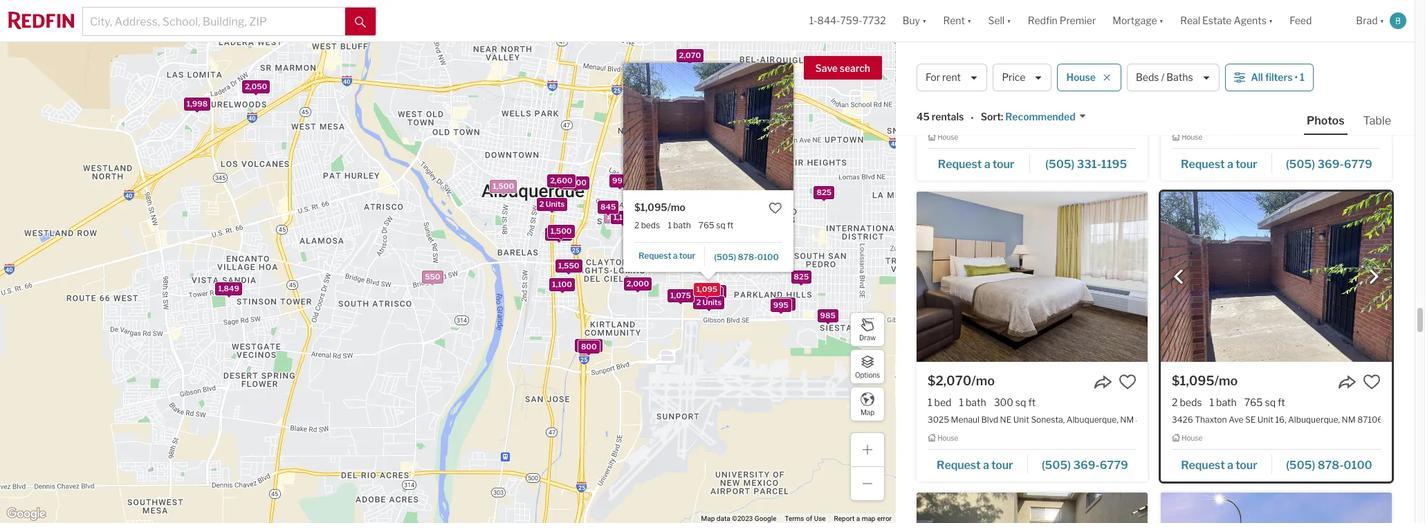 Task type: describe. For each thing, give the bounding box(es) containing it.
report a map error link
[[834, 515, 892, 523]]

▾ for rent ▾
[[967, 15, 972, 27]]

(505) 331-1195
[[1046, 158, 1127, 171]]

nm right photos button
[[1370, 113, 1384, 124]]

house for $2,600 /mo
[[938, 133, 959, 141]]

request a tour button for $2,600 /mo
[[928, 153, 1031, 174]]

thaxton
[[1195, 414, 1227, 425]]

sell ▾
[[988, 15, 1011, 27]]

redfin
[[1028, 15, 1058, 27]]

request for $2,070 /mo
[[937, 459, 981, 472]]

a for request a tour button corresponding to $2,070 /mo
[[983, 459, 989, 472]]

a left map
[[857, 515, 860, 523]]

©2023
[[732, 515, 753, 523]]

rent ▾ button
[[944, 0, 972, 42]]

/mo for (505) 369-6779
[[972, 374, 995, 388]]

1 horizontal spatial 2 beds
[[1172, 397, 1202, 408]]

user photo image
[[1390, 12, 1407, 29]]

3426 thaxton ave se unit 16, albuquerque, nm 87106
[[1172, 414, 1383, 425]]

request a tour button inside dialog
[[634, 245, 705, 266]]

1,595
[[671, 204, 691, 214]]

ave for ne
[[1233, 113, 1248, 124]]

buy ▾
[[903, 15, 927, 27]]

ft inside dialog
[[727, 219, 733, 230]]

favorite button checkbox inside dialog
[[769, 201, 782, 215]]

0100 for request a tour button related to $1,095 /mo
[[1344, 459, 1373, 472]]

feed button
[[1282, 0, 1348, 42]]

google image
[[3, 505, 49, 523]]

terms of use
[[785, 515, 826, 523]]

950
[[777, 299, 793, 309]]

(505) inside dialog
[[714, 252, 736, 262]]

/
[[1162, 72, 1165, 83]]

300
[[994, 397, 1014, 408]]

table
[[1364, 114, 1392, 127]]

▾ for buy ▾
[[922, 15, 927, 27]]

next button image
[[1367, 270, 1381, 284]]

1195
[[1102, 158, 1127, 171]]

1-844-759-7732
[[809, 15, 886, 27]]

1 vertical spatial 765 sq ft
[[1245, 397, 1286, 408]]

1 horizontal spatial units
[[702, 297, 722, 307]]

1 left bed
[[928, 397, 932, 408]]

beds / baths
[[1136, 72, 1193, 83]]

850
[[660, 255, 676, 265]]

nm for $2,600 /mo
[[1078, 113, 1092, 124]]

(505) 369-6779 link for request a tour button underneath the "prospect"
[[1272, 152, 1381, 175]]

bath inside dialog
[[673, 219, 691, 230]]

878- for request a tour button related to $1,095 /mo (505) 878-0100 link
[[1318, 459, 1344, 472]]

1 vertical spatial 765
[[1245, 397, 1263, 408]]

2 beds inside dialog
[[634, 219, 660, 230]]

45 rentals •
[[917, 111, 974, 124]]

$2,070
[[928, 374, 972, 388]]

unit down all filters • 1 button at the right of the page
[[1263, 113, 1279, 124]]

beds
[[1136, 72, 1159, 83]]

1,650
[[669, 129, 690, 139]]

buy ▾ button
[[903, 0, 927, 42]]

photo of 421 broadway blvd se unit 06, albuquerque, nm 87102 image
[[1161, 493, 1392, 523]]

mortgage ▾ button
[[1113, 0, 1164, 42]]

1,450
[[607, 211, 628, 221]]

$2,550
[[1172, 73, 1216, 88]]

800
[[581, 341, 597, 351]]

baths
[[1167, 72, 1193, 83]]

map region
[[0, 0, 1045, 523]]

1 vertical spatial 1,395
[[670, 255, 691, 265]]

filters
[[1266, 72, 1293, 83]]

albuquerque
[[917, 56, 1011, 74]]

87106
[[1358, 414, 1383, 425]]

all filters • 1 button
[[1226, 64, 1314, 91]]

save search
[[816, 62, 871, 74]]

$2,600
[[928, 73, 973, 88]]

beds / baths button
[[1127, 64, 1220, 91]]

City, Address, School, Building, ZIP search field
[[83, 8, 345, 35]]

3426
[[1172, 414, 1193, 425]]

nm for $1,095 /mo
[[1342, 414, 1356, 425]]

625
[[664, 201, 679, 210]]

0 horizontal spatial 995
[[612, 175, 628, 185]]

975
[[696, 290, 711, 299]]

map for map
[[861, 408, 875, 416]]

real estate agents ▾
[[1181, 15, 1274, 27]]

prospect
[[1196, 113, 1232, 124]]

menaul
[[951, 414, 980, 425]]

buy
[[903, 15, 920, 27]]

(505) 878-0100 link for request a tour button related to $1,095 /mo
[[1272, 453, 1381, 476]]

albuquerque, for $2,600 /mo
[[1025, 113, 1077, 124]]

1,020
[[629, 231, 650, 241]]

0 horizontal spatial 2 units
[[539, 199, 565, 208]]

sq inside dialog
[[716, 219, 725, 230]]

use
[[814, 515, 826, 523]]

mortgage ▾ button
[[1105, 0, 1172, 42]]

map data ©2023 google
[[701, 515, 777, 523]]

premier
[[1060, 15, 1096, 27]]

house down 3300
[[1182, 133, 1203, 141]]

0 vertical spatial 985
[[666, 208, 681, 218]]

error
[[877, 515, 892, 523]]

redfin premier
[[1028, 15, 1096, 27]]

2 horizontal spatial ne
[[1250, 113, 1262, 124]]

1 horizontal spatial 985
[[820, 310, 835, 320]]

of
[[806, 515, 813, 523]]

3025 menaul blvd ne unit sonesta, albuquerque, nm 87107
[[928, 414, 1161, 425]]

550
[[425, 272, 440, 281]]

sort :
[[981, 111, 1004, 123]]

all
[[1251, 72, 1264, 83]]

1,998
[[186, 99, 207, 108]]

favorite button checkbox for (505) 878-0100
[[1363, 373, 1381, 391]]

2,400
[[564, 178, 586, 187]]

request a tour for $1,095 /mo
[[1181, 459, 1258, 472]]

a for request a tour button inside the dialog
[[673, 250, 677, 260]]

rent
[[943, 72, 961, 83]]

map
[[862, 515, 876, 523]]

request a tour down the "prospect"
[[1181, 158, 1258, 171]]

rentals
[[932, 111, 964, 123]]

photos button
[[1304, 113, 1361, 135]]

a for request a tour button associated with $2,600 /mo
[[984, 158, 991, 171]]

$1,095 for the favorite button checkbox within dialog
[[634, 201, 667, 213]]

sell ▾ button
[[988, 0, 1011, 42]]

real
[[1181, 15, 1201, 27]]

brad
[[1357, 15, 1378, 27]]

7732
[[863, 15, 886, 27]]

tour inside dialog
[[679, 250, 695, 260]]

0 vertical spatial 1,500
[[493, 181, 514, 191]]

for
[[926, 72, 940, 83]]

/mo for (505) 878-0100
[[1215, 374, 1238, 388]]

request a tour button down the "prospect"
[[1172, 153, 1272, 174]]

844-
[[818, 15, 840, 27]]

2 down 1,095 in the bottom of the page
[[696, 297, 701, 307]]

1,195
[[701, 288, 720, 298]]

data
[[717, 515, 730, 523]]

0 vertical spatial 1,395
[[755, 181, 776, 191]]

sell
[[988, 15, 1005, 27]]

previous button image
[[1172, 270, 1186, 284]]

5 ▾ from the left
[[1269, 15, 1274, 27]]

sq for $1,095 /mo
[[1265, 397, 1276, 408]]

favorite button image for $1,095 /mo
[[1363, 373, 1381, 391]]

1 up thaxton
[[1210, 397, 1214, 408]]

map for map data ©2023 google
[[701, 515, 715, 523]]

tour for $1,095 /mo
[[1236, 459, 1258, 472]]

$1,095 /mo inside dialog
[[634, 201, 685, 213]]

favorite button image for $2,600 /mo
[[1119, 72, 1137, 90]]

sonesta, for ave
[[1281, 113, 1315, 124]]

bath for $1,095
[[1217, 397, 1237, 408]]

1-844-759-7732 link
[[809, 15, 886, 27]]

google
[[755, 515, 777, 523]]

:
[[1001, 111, 1004, 123]]

3300
[[1172, 113, 1194, 124]]

16,
[[1276, 414, 1287, 425]]

(505) 369-6779 for (505) 369-6779 link related to request a tour button corresponding to $2,070 /mo
[[1042, 459, 1129, 472]]

request a tour for $2,600 /mo
[[938, 158, 1015, 171]]

ft for $1,095
[[1278, 397, 1286, 408]]



Task type: vqa. For each thing, say whether or not it's contained in the screenshot.
Se
yes



Task type: locate. For each thing, give the bounding box(es) containing it.
2 favorite button image from the left
[[1363, 373, 1381, 391]]

0 horizontal spatial 765
[[698, 219, 714, 230]]

• for all filters • 1
[[1295, 72, 1298, 83]]

6 ▾ from the left
[[1380, 15, 1385, 27]]

▾ right rent
[[967, 15, 972, 27]]

3 ▾ from the left
[[1007, 15, 1011, 27]]

favorite button image for $1,095 /mo
[[769, 201, 782, 215]]

ave right the "prospect"
[[1233, 113, 1248, 124]]

369- down 3025 menaul blvd ne unit sonesta, albuquerque, nm 87107
[[1074, 459, 1100, 472]]

(505) 878-0100 up 970
[[714, 252, 779, 262]]

878- inside dialog
[[738, 252, 757, 262]]

0 horizontal spatial sq
[[716, 219, 725, 230]]

1 horizontal spatial 369-
[[1318, 158, 1344, 171]]

1 horizontal spatial $1,095
[[1172, 374, 1215, 388]]

ne for $2,070 /mo
[[1000, 414, 1012, 425]]

0 vertical spatial map
[[861, 408, 875, 416]]

2 left 845
[[539, 199, 544, 208]]

request a tour button for $2,070 /mo
[[928, 454, 1028, 475]]

house down the 3025
[[938, 434, 959, 442]]

• right filters
[[1295, 72, 1298, 83]]

unit right se
[[1258, 414, 1274, 425]]

2 beds up 1,020
[[634, 219, 660, 230]]

(505) 369-6779 for (505) 369-6779 link associated with request a tour button underneath the "prospect"
[[1286, 158, 1373, 171]]

▾ for brad ▾
[[1380, 15, 1385, 27]]

1 horizontal spatial $1,095 /mo
[[1172, 374, 1238, 388]]

1 bath for $2,070
[[959, 397, 987, 408]]

1 bath inside dialog
[[668, 219, 691, 230]]

87107 left 3426
[[1136, 414, 1161, 425]]

0 vertical spatial ave
[[1233, 113, 1248, 124]]

tour down 3300 prospect ave ne unit sonesta, albuquerque, nm 87107
[[1236, 158, 1258, 171]]

ne right the 'blvd'
[[1000, 414, 1012, 425]]

sonesta, for blvd
[[1031, 414, 1065, 425]]

1,500 up the 1,550
[[550, 226, 572, 235]]

house left remove house image
[[1067, 72, 1096, 83]]

765 up 1,095 in the bottom of the page
[[698, 219, 714, 230]]

▾ right mortgage
[[1160, 15, 1164, 27]]

0 vertical spatial 2,550
[[697, 67, 720, 76]]

1 vertical spatial beds
[[1180, 397, 1202, 408]]

765 up se
[[1245, 397, 1263, 408]]

0 vertical spatial 825
[[817, 187, 832, 197]]

favorite button image
[[1119, 72, 1137, 90], [769, 201, 782, 215]]

1 horizontal spatial beds
[[1180, 397, 1202, 408]]

1 vertical spatial 995
[[773, 300, 789, 310]]

6779 for (505) 369-6779 link related to request a tour button corresponding to $2,070 /mo
[[1100, 459, 1129, 472]]

request a tour button down the 'blvd'
[[928, 454, 1028, 475]]

2,600
[[550, 175, 572, 185]]

units down 970
[[702, 297, 722, 307]]

369- down photos button
[[1318, 158, 1344, 171]]

1 inside button
[[1300, 72, 1305, 83]]

a up photo of 421 broadway blvd se unit 06, albuquerque, nm 87102
[[1228, 459, 1234, 472]]

request a tour inside dialog
[[638, 250, 695, 260]]

(505) 369-6779 link for request a tour button corresponding to $2,070 /mo
[[1028, 453, 1137, 476]]

1 horizontal spatial 765
[[1245, 397, 1263, 408]]

(505) 878-0100 link
[[705, 246, 782, 265], [1272, 453, 1381, 476]]

map left data
[[701, 515, 715, 523]]

rent
[[944, 15, 965, 27]]

tour for $2,070 /mo
[[992, 459, 1013, 472]]

2 ▾ from the left
[[967, 15, 972, 27]]

1 horizontal spatial 2 units
[[696, 297, 722, 307]]

87107 right photos button
[[1386, 113, 1411, 124]]

1 horizontal spatial 87107
[[1386, 113, 1411, 124]]

1 horizontal spatial 1 bath
[[959, 397, 987, 408]]

2 units down the 2,600
[[539, 199, 565, 208]]

ave
[[1233, 113, 1248, 124], [1229, 414, 1244, 425]]

request down thaxton
[[1181, 459, 1225, 472]]

nm left 87102
[[1078, 113, 1092, 124]]

970
[[708, 286, 724, 296]]

1 horizontal spatial •
[[1295, 72, 1298, 83]]

0 vertical spatial sonesta,
[[1281, 113, 1315, 124]]

a
[[984, 158, 991, 171], [1228, 158, 1234, 171], [673, 250, 677, 260], [983, 459, 989, 472], [1228, 459, 1234, 472], [857, 515, 860, 523]]

tour right 850
[[679, 250, 695, 260]]

0 horizontal spatial (505) 369-6779 link
[[1028, 453, 1137, 476]]

1 horizontal spatial 0100
[[1344, 459, 1373, 472]]

unit for $2,070 /mo
[[1014, 414, 1030, 425]]

1 down "1,785"
[[668, 219, 671, 230]]

(505) 878-0100 inside dialog
[[714, 252, 779, 262]]

feed
[[1290, 15, 1312, 27]]

sell ▾ button
[[980, 0, 1020, 42]]

1,075
[[670, 291, 691, 300]]

units down the 2,600
[[545, 199, 565, 208]]

1 horizontal spatial 878-
[[1318, 459, 1344, 472]]

6779 for (505) 369-6779 link associated with request a tour button underneath the "prospect"
[[1344, 158, 1373, 171]]

$2,070 /mo
[[928, 374, 995, 388]]

(505) 331-1195 link
[[1031, 152, 1137, 175]]

nm left 87106
[[1342, 414, 1356, 425]]

(505) 878-0100
[[714, 252, 779, 262], [1286, 459, 1373, 472]]

1 vertical spatial (505) 369-6779 link
[[1028, 453, 1137, 476]]

house for $2,070 /mo
[[938, 434, 959, 442]]

a down the "prospect"
[[1228, 158, 1234, 171]]

tour down the 'blvd'
[[992, 459, 1013, 472]]

tour down 301,
[[993, 158, 1015, 171]]

301,
[[1006, 113, 1023, 124]]

(505) 878-0100 link inside dialog
[[705, 246, 782, 265]]

blvd
[[982, 414, 999, 425]]

1 horizontal spatial sonesta,
[[1281, 113, 1315, 124]]

1 horizontal spatial ne
[[1000, 414, 1012, 425]]

1,185
[[613, 212, 633, 222]]

0 horizontal spatial sonesta,
[[1031, 414, 1065, 425]]

• left sort
[[971, 112, 974, 124]]

draw button
[[850, 312, 885, 347]]

0 horizontal spatial 985
[[666, 208, 681, 218]]

45
[[917, 111, 930, 123]]

request a tour down the st
[[938, 158, 1015, 171]]

real estate agents ▾ link
[[1181, 0, 1274, 42]]

0 vertical spatial (505) 369-6779 link
[[1272, 152, 1381, 175]]

1 right filters
[[1300, 72, 1305, 83]]

0 horizontal spatial 2,550
[[578, 340, 600, 350]]

▾ for mortgage ▾
[[1160, 15, 1164, 27]]

map inside button
[[861, 408, 875, 416]]

photo of 1117 girard blvd se apt 06, albuquerque, nm 87106 image
[[917, 493, 1148, 523]]

unit for $2,600 /mo
[[989, 113, 1004, 124]]

•
[[1295, 72, 1298, 83], [971, 112, 974, 124]]

0 horizontal spatial $1,095 /mo
[[634, 201, 685, 213]]

0100 down 87106
[[1344, 459, 1373, 472]]

0 vertical spatial $1,095
[[634, 201, 667, 213]]

photo of 201 arno st ne unit 301, albuquerque, nm 87102 image
[[917, 0, 1148, 61]]

1 vertical spatial $1,095 /mo
[[1172, 374, 1238, 388]]

for rent button
[[917, 64, 988, 91]]

photo of 3025 menaul blvd ne unit sonesta, albuquerque, nm 87107 image
[[917, 192, 1148, 362]]

2 units down 970
[[696, 297, 722, 307]]

1 vertical spatial 878-
[[1318, 459, 1344, 472]]

a for request a tour button underneath the "prospect"
[[1228, 158, 1234, 171]]

photo of 3426 thaxton ave se unit 16, albuquerque, nm 87106 image
[[623, 62, 793, 190], [793, 62, 964, 190], [1161, 192, 1392, 362]]

beds inside dialog
[[641, 219, 660, 230]]

1 vertical spatial 2,550
[[578, 340, 600, 350]]

dialog inside map region
[[623, 62, 964, 279]]

map
[[861, 408, 875, 416], [701, 515, 715, 523]]

$1,095 right 1,185
[[634, 201, 667, 213]]

0 vertical spatial •
[[1295, 72, 1298, 83]]

/mo left all
[[1216, 73, 1240, 88]]

0 vertical spatial favorite button image
[[1119, 72, 1137, 90]]

request down 1,020
[[638, 250, 671, 260]]

1 vertical spatial 985
[[820, 310, 835, 320]]

tour down se
[[1236, 459, 1258, 472]]

(505) for $1,095 /mo
[[1286, 459, 1316, 472]]

estate
[[1203, 15, 1232, 27]]

request for $2,600 /mo
[[938, 158, 982, 171]]

sonesta, down filters
[[1281, 113, 1315, 124]]

(505) down 3025 menaul blvd ne unit sonesta, albuquerque, nm 87107
[[1042, 459, 1071, 472]]

1 inside map region
[[668, 219, 671, 230]]

dialog
[[623, 62, 964, 279]]

house down 3426
[[1182, 434, 1203, 442]]

0 horizontal spatial (505) 369-6779
[[1042, 459, 1129, 472]]

2 up 3426
[[1172, 397, 1178, 408]]

0 vertical spatial 0100
[[757, 252, 779, 262]]

map down options
[[861, 408, 875, 416]]

87107
[[1386, 113, 1411, 124], [1136, 414, 1161, 425]]

ave for se
[[1229, 414, 1244, 425]]

a up 1,075
[[673, 250, 677, 260]]

1 horizontal spatial map
[[861, 408, 875, 416]]

nm
[[1078, 113, 1092, 124], [1370, 113, 1384, 124], [1121, 414, 1134, 425], [1342, 414, 1356, 425]]

(505) up photo of 421 broadway blvd se unit 06, albuquerque, nm 87102
[[1286, 459, 1316, 472]]

• for 45 rentals •
[[971, 112, 974, 124]]

request a tour button down thaxton
[[1172, 454, 1272, 475]]

agents
[[1234, 15, 1267, 27]]

dialog containing $1,095
[[623, 62, 964, 279]]

terms
[[785, 515, 804, 523]]

0 vertical spatial 995
[[612, 175, 628, 185]]

house
[[1067, 72, 1096, 83], [938, 133, 959, 141], [1182, 133, 1203, 141], [938, 434, 959, 442], [1182, 434, 1203, 442]]

0100 up "950"
[[757, 252, 779, 262]]

favorite button image inside dialog
[[769, 201, 782, 215]]

878- for (505) 878-0100 link within the dialog
[[738, 252, 757, 262]]

ne for $2,600 /mo
[[975, 113, 987, 124]]

0 horizontal spatial 1,500
[[493, 181, 514, 191]]

recommended
[[1006, 111, 1076, 123]]

albuquerque rentals
[[917, 56, 1069, 74]]

house button
[[1058, 64, 1122, 91]]

1 vertical spatial ave
[[1229, 414, 1244, 425]]

$1,095 for (505) 878-0100 the favorite button checkbox
[[1172, 374, 1215, 388]]

1 horizontal spatial (505) 369-6779 link
[[1272, 152, 1381, 175]]

0 horizontal spatial units
[[545, 199, 565, 208]]

rent ▾
[[944, 15, 972, 27]]

▾ right sell
[[1007, 15, 1011, 27]]

(505) 369-6779 link down photos button
[[1272, 152, 1381, 175]]

0 vertical spatial 2 units
[[539, 199, 565, 208]]

0 vertical spatial (505) 878-0100
[[714, 252, 779, 262]]

bath down 1,595
[[673, 219, 691, 230]]

0 vertical spatial (505) 878-0100 link
[[705, 246, 782, 265]]

▾ right buy
[[922, 15, 927, 27]]

0 horizontal spatial (505) 878-0100
[[714, 252, 779, 262]]

1 up menaul
[[959, 397, 964, 408]]

request down arno
[[938, 158, 982, 171]]

765 sq ft
[[698, 219, 733, 230], [1245, 397, 1286, 408]]

1 vertical spatial •
[[971, 112, 974, 124]]

1 horizontal spatial 2,550
[[697, 67, 720, 76]]

house inside 'button'
[[1067, 72, 1096, 83]]

0 vertical spatial 2 beds
[[634, 219, 660, 230]]

1 vertical spatial 2 beds
[[1172, 397, 1202, 408]]

$1,095 /mo up 1,020
[[634, 201, 685, 213]]

sq
[[716, 219, 725, 230], [1016, 397, 1027, 408], [1265, 397, 1276, 408]]

options button
[[850, 349, 885, 384]]

(505) 369-6779 link down 3025 menaul blvd ne unit sonesta, albuquerque, nm 87107
[[1028, 453, 1137, 476]]

(505) 878-0100 link for request a tour button inside the dialog
[[705, 246, 782, 265]]

0100 for request a tour button inside the dialog
[[757, 252, 779, 262]]

1 vertical spatial 0100
[[1344, 459, 1373, 472]]

▾ for sell ▾
[[1007, 15, 1011, 27]]

• inside button
[[1295, 72, 1298, 83]]

favorite button checkbox
[[1119, 72, 1137, 90], [769, 201, 782, 215], [1119, 373, 1137, 391], [1363, 373, 1381, 391]]

house for $1,095 /mo
[[1182, 434, 1203, 442]]

0 horizontal spatial 1,395
[[670, 255, 691, 265]]

765 sq ft up 1,095 in the bottom of the page
[[698, 219, 733, 230]]

369- for (505) 369-6779 link associated with request a tour button underneath the "prospect"
[[1318, 158, 1344, 171]]

sonesta, down the 300 sq ft
[[1031, 414, 1065, 425]]

0 vertical spatial (505) 369-6779
[[1286, 158, 1373, 171]]

/mo for (505) 331-1195
[[973, 73, 996, 88]]

(505) for $2,600 /mo
[[1046, 158, 1075, 171]]

2 horizontal spatial ft
[[1278, 397, 1286, 408]]

1 vertical spatial (505) 878-0100
[[1286, 459, 1373, 472]]

0 vertical spatial $1,095 /mo
[[634, 201, 685, 213]]

1 bed
[[928, 397, 952, 408]]

se
[[1246, 414, 1256, 425]]

favorite button checkbox for (505) 369-6779
[[1119, 373, 1137, 391]]

sort
[[981, 111, 1001, 123]]

• inside 45 rentals •
[[971, 112, 974, 124]]

1,285
[[736, 158, 756, 168]]

1 vertical spatial $1,095
[[1172, 374, 1215, 388]]

1 ▾ from the left
[[922, 15, 927, 27]]

$1,095 /mo up thaxton
[[1172, 374, 1238, 388]]

0100 inside dialog
[[757, 252, 779, 262]]

request a tour button for $1,095 /mo
[[1172, 454, 1272, 475]]

photo of 3300 prospect ave ne unit sonesta, albuquerque, nm 87107 image
[[1161, 0, 1392, 61]]

1 vertical spatial 2 units
[[696, 297, 722, 307]]

0 horizontal spatial favorite button image
[[1119, 373, 1137, 391]]

bed
[[935, 397, 952, 408]]

nm for $2,070 /mo
[[1121, 414, 1134, 425]]

save
[[816, 62, 838, 74]]

1 vertical spatial 825
[[794, 272, 809, 281]]

2 inside dialog
[[634, 219, 639, 230]]

$1,095 inside dialog
[[634, 201, 667, 213]]

0 vertical spatial 6779
[[1344, 158, 1373, 171]]

favorite button image for $2,070 /mo
[[1119, 373, 1137, 391]]

0 horizontal spatial (505) 878-0100 link
[[705, 246, 782, 265]]

1 vertical spatial 87107
[[1136, 414, 1161, 425]]

1,500 left the 2,600
[[493, 181, 514, 191]]

$1,095
[[634, 201, 667, 213], [1172, 374, 1215, 388]]

1,395 up 1,075
[[670, 255, 691, 265]]

table button
[[1361, 113, 1394, 134]]

(505)
[[1046, 158, 1075, 171], [1286, 158, 1316, 171], [714, 252, 736, 262], [1042, 459, 1071, 472], [1286, 459, 1316, 472]]

sonesta,
[[1281, 113, 1315, 124], [1031, 414, 1065, 425]]

0 horizontal spatial $1,095
[[634, 201, 667, 213]]

1 horizontal spatial (505) 878-0100
[[1286, 459, 1373, 472]]

(505) 878-0100 for request a tour button related to $1,095 /mo
[[1286, 459, 1373, 472]]

request a tour
[[938, 158, 1015, 171], [1181, 158, 1258, 171], [638, 250, 695, 260], [937, 459, 1013, 472], [1181, 459, 1258, 472]]

unit for $1,095 /mo
[[1258, 414, 1274, 425]]

1,550
[[558, 261, 579, 270]]

1 horizontal spatial 1,500
[[550, 226, 572, 235]]

price
[[1002, 72, 1026, 83]]

options
[[855, 371, 880, 379]]

1,095
[[696, 284, 717, 293]]

terms of use link
[[785, 515, 826, 523]]

2 horizontal spatial 1 bath
[[1210, 397, 1237, 408]]

845
[[600, 201, 616, 211]]

albuquerque,
[[1025, 113, 1077, 124], [1317, 113, 1368, 124], [1067, 414, 1119, 425], [1289, 414, 1340, 425]]

1 horizontal spatial 995
[[773, 300, 789, 310]]

(505) 878-0100 link up 970
[[705, 246, 782, 265]]

1 vertical spatial map
[[701, 515, 715, 523]]

0 horizontal spatial ft
[[727, 219, 733, 230]]

real estate agents ▾ button
[[1172, 0, 1282, 42]]

201 arno st ne unit 301, albuquerque, nm 87102
[[928, 113, 1119, 124]]

photos
[[1307, 114, 1345, 127]]

759-
[[840, 15, 863, 27]]

remove house image
[[1103, 73, 1111, 82]]

ft for $2,070
[[1029, 397, 1036, 408]]

rentals
[[1014, 56, 1069, 74]]

0 horizontal spatial 825
[[794, 272, 809, 281]]

1 vertical spatial 6779
[[1100, 459, 1129, 472]]

0 horizontal spatial 0100
[[757, 252, 779, 262]]

3300 prospect ave ne unit sonesta, albuquerque, nm 87107
[[1172, 113, 1411, 124]]

albuquerque, for $2,070 /mo
[[1067, 414, 1119, 425]]

a for request a tour button related to $1,095 /mo
[[1228, 459, 1234, 472]]

beds up 1,020
[[641, 219, 660, 230]]

request for $1,095 /mo
[[1181, 459, 1225, 472]]

sq right 300
[[1016, 397, 1027, 408]]

/mo right 635
[[667, 201, 685, 213]]

/mo inside dialog
[[667, 201, 685, 213]]

/mo up thaxton
[[1215, 374, 1238, 388]]

request a tour down 1,020
[[638, 250, 695, 260]]

sq up 1,095 in the bottom of the page
[[716, 219, 725, 230]]

favorite button checkbox for (505) 331-1195
[[1119, 72, 1137, 90]]

tour for $2,600 /mo
[[993, 158, 1015, 171]]

mortgage
[[1113, 15, 1158, 27]]

765 sq ft inside dialog
[[698, 219, 733, 230]]

house down arno
[[938, 133, 959, 141]]

request a tour down thaxton
[[1181, 459, 1258, 472]]

300 sq ft
[[994, 397, 1036, 408]]

1 bath for $1,095
[[1210, 397, 1237, 408]]

request inside dialog
[[638, 250, 671, 260]]

87107 for 3025 menaul blvd ne unit sonesta, albuquerque, nm 87107
[[1136, 414, 1161, 425]]

87107 for 3300 prospect ave ne unit sonesta, albuquerque, nm 87107
[[1386, 113, 1411, 124]]

0 vertical spatial beds
[[641, 219, 660, 230]]

mortgage ▾
[[1113, 15, 1164, 27]]

ave left se
[[1229, 414, 1244, 425]]

0 horizontal spatial favorite button image
[[769, 201, 782, 215]]

1 vertical spatial units
[[702, 297, 722, 307]]

1 horizontal spatial bath
[[966, 397, 987, 408]]

sq for $2,070 /mo
[[1016, 397, 1027, 408]]

▾ right agents
[[1269, 15, 1274, 27]]

4 ▾ from the left
[[1160, 15, 1164, 27]]

beds up 3426
[[1180, 397, 1202, 408]]

request a tour button down 1,020
[[634, 245, 705, 266]]

nm left 3426
[[1121, 414, 1134, 425]]

1,500
[[493, 181, 514, 191], [550, 226, 572, 235]]

bath up menaul
[[966, 397, 987, 408]]

/mo
[[973, 73, 996, 88], [1216, 73, 1240, 88], [667, 201, 685, 213], [972, 374, 995, 388], [1215, 374, 1238, 388]]

albuquerque, for $1,095 /mo
[[1289, 414, 1340, 425]]

2 horizontal spatial sq
[[1265, 397, 1276, 408]]

0 vertical spatial 878-
[[738, 252, 757, 262]]

0 horizontal spatial map
[[701, 515, 715, 523]]

1,785
[[661, 201, 681, 211]]

/mo left price
[[973, 73, 996, 88]]

$1,095 up 3426
[[1172, 374, 1215, 388]]

765 sq ft up 3426 thaxton ave se unit 16, albuquerque, nm 87106
[[1245, 397, 1286, 408]]

request a tour for $2,070 /mo
[[937, 459, 1013, 472]]

a down sort
[[984, 158, 991, 171]]

for rent
[[926, 72, 961, 83]]

map button
[[850, 387, 885, 421]]

submit search image
[[355, 16, 366, 27]]

(505) down 3300 prospect ave ne unit sonesta, albuquerque, nm 87107
[[1286, 158, 1316, 171]]

a down the 'blvd'
[[983, 459, 989, 472]]

0 vertical spatial 87107
[[1386, 113, 1411, 124]]

favorite button image
[[1119, 373, 1137, 391], [1363, 373, 1381, 391]]

(505) 369-6779 down photos button
[[1286, 158, 1373, 171]]

request down the "prospect"
[[1181, 158, 1225, 171]]

1 horizontal spatial (505) 369-6779
[[1286, 158, 1373, 171]]

a inside dialog
[[673, 250, 677, 260]]

(505) 878-0100 link down 87106
[[1272, 453, 1381, 476]]

0 horizontal spatial 765 sq ft
[[698, 219, 733, 230]]

1 horizontal spatial 6779
[[1344, 158, 1373, 171]]

0 horizontal spatial ne
[[975, 113, 987, 124]]

369- for (505) 369-6779 link related to request a tour button corresponding to $2,070 /mo
[[1074, 459, 1100, 472]]

985
[[666, 208, 681, 218], [820, 310, 835, 320]]

unit left 301,
[[989, 113, 1004, 124]]

765 inside dialog
[[698, 219, 714, 230]]

report a map error
[[834, 515, 892, 523]]

331-
[[1077, 158, 1102, 171]]

1 favorite button image from the left
[[1119, 373, 1137, 391]]

0 horizontal spatial 6779
[[1100, 459, 1129, 472]]

redfin premier button
[[1020, 0, 1105, 42]]

(505) for $2,070 /mo
[[1042, 459, 1071, 472]]

request a tour button down the st
[[928, 153, 1031, 174]]

1 horizontal spatial favorite button image
[[1363, 373, 1381, 391]]

2,070
[[679, 50, 701, 60]]

request a tour down menaul
[[937, 459, 1013, 472]]

2 horizontal spatial bath
[[1217, 397, 1237, 408]]

2,550
[[697, 67, 720, 76], [578, 340, 600, 350]]

(505) 878-0100 for request a tour button inside the dialog
[[714, 252, 779, 262]]

1 horizontal spatial 1,395
[[755, 181, 776, 191]]

369-
[[1318, 158, 1344, 171], [1074, 459, 1100, 472]]

bath for $2,070
[[966, 397, 987, 408]]



